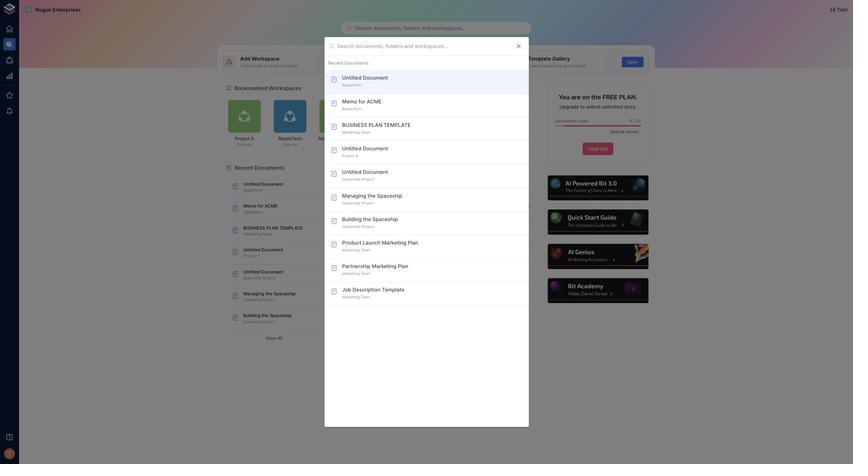 Task type: describe. For each thing, give the bounding box(es) containing it.
bookmark
[[370, 117, 388, 121]]

marketing team only me
[[319, 136, 353, 147]]

burton for marketing
[[357, 239, 371, 244]]

1 horizontal spatial acme
[[367, 98, 382, 105]]

0 vertical spatial documents
[[345, 60, 369, 66]]

dec for dec 05, 2023
[[338, 219, 346, 225]]

search documents, folders and workspaces...
[[355, 25, 466, 31]]

create for create document
[[384, 63, 397, 68]]

unlock
[[586, 104, 601, 110]]

subpage
[[404, 199, 422, 205]]

01:13
[[349, 194, 358, 199]]

0 vertical spatial recent documents
[[329, 60, 369, 66]]

pm down description
[[360, 295, 366, 300]]

only inside rippletech only me
[[283, 142, 291, 147]]

add for add workspace collaborate or make it private.
[[240, 56, 250, 62]]

type
[[407, 63, 415, 68]]

search
[[355, 25, 372, 31]]

workspaces
[[269, 85, 302, 92]]

dec for dec 04, 2023
[[338, 281, 346, 286]]

2 marketing team from the top
[[459, 232, 488, 237]]

spaceship project link
[[442, 177, 539, 199]]

me inside rippletech only me
[[292, 142, 297, 147]]

tim for untitled subpage
[[349, 199, 356, 205]]

description
[[353, 287, 381, 294]]

1 vertical spatial template
[[280, 225, 303, 231]]

1 horizontal spatial 4
[[257, 254, 259, 259]]

spaceship project
[[459, 188, 491, 193]]

you
[[559, 94, 570, 101]]

rogue
[[35, 6, 51, 13]]

unlock
[[610, 129, 625, 135]]

01:13 pm tim burton created untitled subpage subpage .
[[349, 194, 422, 210]]

1 horizontal spatial recent
[[329, 60, 343, 66]]

dec 14, 2023
[[338, 180, 366, 186]]

01:51
[[349, 233, 358, 238]]

or inside create document create any type of doc or wiki.
[[430, 63, 434, 68]]

get
[[563, 63, 570, 68]]

view
[[266, 336, 276, 341]]

bookmark workspace button
[[363, 100, 395, 133]]

workspace inside add workspace collaborate or make it private.
[[252, 56, 280, 62]]

burton for project
[[357, 261, 371, 266]]

hi tim !
[[831, 6, 848, 13]]

1 vertical spatial plan
[[266, 225, 278, 231]]

tim right the hi at the right top of the page
[[837, 6, 846, 13]]

1 vertical spatial building
[[243, 313, 260, 319]]

dec 05, 2023
[[338, 219, 366, 225]]

0 vertical spatial building
[[342, 216, 362, 223]]

only for project
[[237, 142, 245, 147]]

upgrade inside you are on the free plan. upgrade to unlock unlimited docs.
[[560, 104, 579, 110]]

t button
[[2, 447, 17, 462]]

14,
[[347, 180, 353, 186]]

dialog containing untitled document
[[325, 37, 529, 428]]

1 vertical spatial business plan template marketing team
[[243, 225, 303, 237]]

unlock more?
[[610, 129, 639, 135]]

workspace inside button
[[369, 122, 389, 127]]

!
[[846, 6, 848, 13]]

. for marketing
[[370, 244, 371, 250]]

0 horizontal spatial acme
[[265, 204, 278, 209]]

04,
[[347, 281, 354, 286]]

job
[[342, 287, 351, 294]]

1 vertical spatial untitled document rippletech
[[243, 182, 283, 193]]

create up any
[[384, 56, 401, 62]]

2 help image from the top
[[547, 209, 650, 236]]

you are on the free plan. upgrade to unlock unlimited docs.
[[559, 94, 638, 110]]

and inside template gallery create faster and get inspired.
[[555, 63, 562, 68]]

1 vertical spatial recent documents
[[235, 164, 285, 171]]

it
[[280, 63, 283, 68]]

partnership marketing plan marketing team
[[342, 263, 408, 276]]

11 / 10
[[629, 118, 641, 124]]

free
[[603, 94, 618, 101]]

private.
[[284, 63, 299, 68]]

wiki.
[[435, 63, 443, 68]]

upgrade button
[[583, 143, 614, 155]]

2 horizontal spatial documents
[[556, 118, 577, 124]]

create document create any type of doc or wiki.
[[384, 56, 443, 68]]

04:27
[[349, 295, 359, 300]]

of
[[416, 63, 420, 68]]

0 vertical spatial memo
[[342, 98, 357, 105]]

0 vertical spatial for
[[359, 98, 366, 105]]

0 vertical spatial building the spaceship spaceship project
[[342, 216, 398, 229]]

create for template gallery
[[528, 63, 541, 68]]

doc
[[421, 63, 429, 68]]

0 vertical spatial business
[[342, 122, 367, 128]]

created for project
[[372, 261, 387, 266]]

4 help image from the top
[[547, 278, 650, 305]]

enterprises
[[52, 6, 81, 13]]

project 4 only me
[[235, 136, 254, 147]]

Search documents, folders and workspaces... text field
[[337, 41, 510, 52]]

01:36 pm tim burton created project 2024 workspace .
[[349, 256, 413, 272]]

0 horizontal spatial managing
[[243, 291, 264, 297]]

r
[[27, 7, 30, 12]]

0 horizontal spatial recent
[[235, 164, 253, 171]]

2 horizontal spatial 4
[[356, 154, 358, 158]]

0 vertical spatial untitled document spaceship project
[[342, 169, 388, 182]]

0 vertical spatial managing
[[342, 193, 366, 199]]

1 vertical spatial memo
[[243, 204, 257, 209]]

project inside project 4 only me
[[235, 136, 250, 141]]

team inside job description template marketing team
[[361, 295, 371, 300]]

pm for project
[[360, 256, 365, 260]]

1 vertical spatial business
[[243, 225, 265, 231]]

updated
[[372, 239, 388, 244]]

tim for marketing team
[[349, 239, 356, 244]]

hi
[[831, 6, 836, 13]]

documents used
[[556, 118, 589, 124]]

marketing inside 01:51 pm tim burton updated marketing team workspace .
[[389, 239, 409, 244]]

. for untitled
[[365, 205, 367, 210]]

dec for dec 14, 2023
[[338, 180, 346, 186]]

01:51 pm tim burton updated marketing team workspace .
[[349, 233, 421, 250]]

gallery
[[553, 56, 570, 62]]

used
[[579, 118, 589, 124]]

all
[[277, 336, 283, 341]]

folders
[[404, 25, 421, 31]]

and inside button
[[422, 25, 431, 31]]

search documents, folders and workspaces... button
[[341, 22, 532, 34]]

04:27 pm
[[349, 295, 366, 300]]

10
[[637, 118, 641, 124]]

open button
[[622, 57, 644, 67]]

view all
[[266, 336, 283, 341]]

launch
[[363, 240, 381, 246]]

product launch marketing plan marketing team
[[342, 240, 418, 253]]

partnership
[[342, 263, 371, 270]]

burton for untitled
[[357, 199, 371, 205]]

1 horizontal spatial memo for acme rippletech
[[342, 98, 382, 111]]

2023 for dec 05, 2023
[[355, 219, 366, 225]]

plan inside partnership marketing plan marketing team
[[398, 263, 408, 270]]

to
[[581, 104, 585, 110]]

0 vertical spatial untitled document rippletech
[[342, 75, 388, 88]]

any
[[398, 63, 405, 68]]

2024
[[403, 261, 413, 266]]

unlock more? button
[[607, 127, 641, 137]]



Task type: locate. For each thing, give the bounding box(es) containing it.
0 vertical spatial marketing team
[[459, 210, 488, 215]]

0 horizontal spatial memo for acme rippletech
[[243, 204, 278, 215]]

burton down 01:51
[[357, 239, 371, 244]]

team inside marketing team only me
[[341, 136, 353, 141]]

burton inside 01:36 pm tim burton created project 2024 workspace .
[[357, 261, 371, 266]]

memo
[[342, 98, 357, 105], [243, 204, 257, 209]]

or right doc
[[430, 63, 434, 68]]

workspace down bookmark
[[369, 122, 389, 127]]

team inside partnership marketing plan marketing team
[[361, 272, 371, 276]]

workspace up make
[[252, 56, 280, 62]]

tim down 01:36
[[349, 261, 356, 266]]

. for project
[[370, 267, 371, 272]]

building down subpage
[[342, 216, 362, 223]]

dec 04, 2023
[[338, 281, 366, 286]]

0 horizontal spatial or
[[264, 63, 268, 68]]

spaceship
[[342, 177, 361, 182], [459, 188, 478, 193], [377, 193, 403, 199], [342, 201, 361, 206], [373, 216, 398, 223], [342, 224, 361, 229], [243, 276, 262, 281], [274, 291, 296, 297], [243, 298, 262, 303], [270, 313, 292, 319], [243, 320, 262, 325]]

1 horizontal spatial untitled document rippletech
[[342, 75, 388, 88]]

business plan template marketing team
[[342, 122, 411, 135], [243, 225, 303, 237]]

create
[[384, 56, 401, 62], [384, 63, 397, 68], [528, 63, 541, 68]]

0 vertical spatial created
[[372, 199, 387, 205]]

1 vertical spatial untitled document spaceship project
[[243, 269, 283, 281]]

1 me from the left
[[246, 142, 252, 147]]

add for add
[[341, 59, 349, 65]]

01:36
[[349, 256, 359, 260]]

project 2024 link
[[388, 261, 413, 266]]

pm inside 01:36 pm tim burton created project 2024 workspace .
[[360, 256, 365, 260]]

0 horizontal spatial untitled document project 4
[[243, 247, 283, 259]]

0 vertical spatial and
[[422, 25, 431, 31]]

documents
[[345, 60, 369, 66], [556, 118, 577, 124], [254, 164, 285, 171]]

2 created from the top
[[372, 261, 387, 266]]

pm right 01:51
[[359, 233, 365, 238]]

marketing team link
[[442, 199, 539, 221], [442, 221, 539, 243], [389, 239, 421, 244]]

building the spaceship spaceship project up view
[[243, 313, 292, 325]]

3 help image from the top
[[547, 243, 650, 270]]

activities
[[374, 164, 398, 171]]

2 or from the left
[[430, 63, 434, 68]]

. inside 01:13 pm tim burton created untitled subpage subpage .
[[365, 205, 367, 210]]

faster
[[542, 63, 554, 68]]

marketing
[[342, 130, 360, 135], [319, 136, 340, 141], [459, 210, 477, 215], [243, 232, 261, 237], [459, 232, 477, 237], [389, 239, 409, 244], [382, 240, 407, 246], [342, 248, 360, 253], [372, 263, 397, 270], [342, 272, 360, 276], [342, 295, 360, 300]]

building the spaceship spaceship project
[[342, 216, 398, 229], [243, 313, 292, 325]]

0 horizontal spatial for
[[258, 204, 264, 209]]

document
[[402, 56, 428, 62], [363, 75, 388, 81], [363, 146, 388, 152], [363, 169, 388, 176], [261, 182, 283, 187], [261, 247, 283, 253], [261, 269, 283, 275]]

. up description
[[370, 267, 371, 272]]

0 vertical spatial 4
[[251, 136, 254, 141]]

created down product launch marketing plan marketing team
[[372, 261, 387, 266]]

created for untitled
[[372, 199, 387, 205]]

workspace up 01:36
[[349, 244, 370, 250]]

team inside 01:51 pm tim burton updated marketing team workspace .
[[410, 239, 421, 244]]

0 horizontal spatial add
[[240, 56, 250, 62]]

1 burton from the top
[[357, 199, 371, 205]]

2 vertical spatial 2023
[[355, 281, 366, 286]]

1 vertical spatial upgrade
[[588, 146, 608, 152]]

0 vertical spatial 2023
[[355, 180, 366, 186]]

0 horizontal spatial untitled document rippletech
[[243, 182, 283, 193]]

1 horizontal spatial managing the spaceship spaceship project
[[342, 193, 403, 206]]

untitled document rippletech
[[342, 75, 388, 88], [243, 182, 283, 193]]

0 horizontal spatial only
[[237, 142, 245, 147]]

4
[[251, 136, 254, 141], [356, 154, 358, 158], [257, 254, 259, 259]]

1 dec from the top
[[338, 180, 346, 186]]

pm inside 01:13 pm tim burton created untitled subpage subpage .
[[359, 194, 365, 199]]

1 vertical spatial memo for acme rippletech
[[243, 204, 278, 215]]

1 horizontal spatial untitled document project 4
[[342, 146, 388, 158]]

workspace inside 01:36 pm tim burton created project 2024 workspace .
[[349, 267, 370, 272]]

and down gallery
[[555, 63, 562, 68]]

2023 up description
[[355, 281, 366, 286]]

template gallery create faster and get inspired.
[[528, 56, 587, 68]]

only inside marketing team only me
[[328, 142, 337, 147]]

0 vertical spatial plan
[[369, 122, 383, 128]]

create left faster
[[528, 63, 541, 68]]

upgrade inside button
[[588, 146, 608, 152]]

pm right 01:36
[[360, 256, 365, 260]]

are
[[572, 94, 581, 101]]

or inside add workspace collaborate or make it private.
[[264, 63, 268, 68]]

workspace up dec 14, 2023
[[343, 164, 372, 171]]

workspace down 01:36
[[349, 267, 370, 272]]

add inside add workspace collaborate or make it private.
[[240, 56, 250, 62]]

more?
[[626, 129, 639, 135]]

workspace
[[252, 56, 280, 62], [343, 164, 372, 171]]

untitled inside 01:13 pm tim burton created untitled subpage subpage .
[[388, 199, 403, 205]]

burton up subpage
[[357, 199, 371, 205]]

1 vertical spatial created
[[372, 261, 387, 266]]

only for marketing
[[328, 142, 337, 147]]

2 vertical spatial burton
[[357, 261, 371, 266]]

add workspace collaborate or make it private.
[[240, 56, 299, 68]]

me inside marketing team only me
[[338, 142, 343, 147]]

0 horizontal spatial building the spaceship spaceship project
[[243, 313, 292, 325]]

4 inside project 4 only me
[[251, 136, 254, 141]]

the inside you are on the free plan. upgrade to unlock unlimited docs.
[[591, 94, 601, 101]]

11
[[629, 118, 633, 124]]

workspace inside 01:51 pm tim burton updated marketing team workspace .
[[349, 244, 370, 250]]

unlimited
[[603, 104, 623, 110]]

2023
[[355, 180, 366, 186], [355, 219, 366, 225], [355, 281, 366, 286]]

and right folders
[[422, 25, 431, 31]]

pm for marketing
[[359, 233, 365, 238]]

create left any
[[384, 63, 397, 68]]

0 horizontal spatial memo
[[243, 204, 257, 209]]

marketing team
[[459, 210, 488, 215], [459, 232, 488, 237]]

the
[[591, 94, 601, 101], [368, 193, 376, 199], [363, 216, 371, 223], [265, 291, 272, 297], [262, 313, 269, 319]]

workspaces...
[[433, 25, 466, 31]]

. right product
[[370, 244, 371, 250]]

created inside 01:36 pm tim burton created project 2024 workspace .
[[372, 261, 387, 266]]

0 vertical spatial template
[[528, 56, 551, 62]]

on
[[582, 94, 590, 101]]

0 horizontal spatial plan
[[266, 225, 278, 231]]

plan
[[408, 240, 418, 246], [398, 263, 408, 270]]

1 horizontal spatial recent documents
[[329, 60, 369, 66]]

upgrade down "unlock more?" button
[[588, 146, 608, 152]]

job description template marketing team
[[342, 287, 405, 300]]

project
[[235, 136, 250, 141], [342, 154, 355, 158], [362, 177, 374, 182], [479, 188, 491, 193], [362, 201, 374, 206], [362, 224, 374, 229], [243, 254, 256, 259], [388, 261, 402, 266], [263, 276, 275, 281], [263, 298, 275, 303], [263, 320, 275, 325]]

pm
[[359, 194, 365, 199], [359, 233, 365, 238], [360, 256, 365, 260], [360, 295, 366, 300]]

2 vertical spatial 4
[[257, 254, 259, 259]]

recently favorited
[[451, 164, 500, 171]]

tim for project 2024
[[349, 261, 356, 266]]

workspace .
[[349, 306, 371, 311]]

1 vertical spatial documents
[[556, 118, 577, 124]]

favorited
[[475, 164, 500, 171]]

1 created from the top
[[372, 199, 387, 205]]

open
[[627, 59, 639, 65]]

pm right 01:13
[[359, 194, 365, 199]]

tim inside 01:51 pm tim burton updated marketing team workspace .
[[349, 239, 356, 244]]

0 horizontal spatial managing the spaceship spaceship project
[[243, 291, 296, 303]]

tim inside 01:13 pm tim burton created untitled subpage subpage .
[[349, 199, 356, 205]]

0 horizontal spatial template
[[280, 225, 303, 231]]

0 vertical spatial burton
[[357, 199, 371, 205]]

1 only from the left
[[237, 142, 245, 147]]

or left make
[[264, 63, 268, 68]]

bookmark workspace
[[369, 117, 389, 127]]

documents,
[[374, 25, 402, 31]]

1 vertical spatial and
[[555, 63, 562, 68]]

team inside product launch marketing plan marketing team
[[361, 248, 371, 253]]

2023 right '05,'
[[355, 219, 366, 225]]

dialog
[[325, 37, 529, 428]]

or
[[264, 63, 268, 68], [430, 63, 434, 68]]

add button
[[334, 57, 356, 67]]

rogue enterprises
[[35, 6, 81, 13]]

2 horizontal spatial only
[[328, 142, 337, 147]]

1 horizontal spatial only
[[283, 142, 291, 147]]

created left untitled subpage link
[[372, 199, 387, 205]]

template inside job description template marketing team
[[382, 287, 405, 294]]

help image
[[547, 175, 650, 202], [547, 209, 650, 236], [547, 243, 650, 270], [547, 278, 650, 305]]

business plan template marketing team inside dialog
[[342, 122, 411, 135]]

/
[[634, 118, 635, 124]]

upgrade
[[560, 104, 579, 110], [588, 146, 608, 152]]

1 vertical spatial template
[[382, 287, 405, 294]]

upgrade down you
[[560, 104, 579, 110]]

1 horizontal spatial for
[[359, 98, 366, 105]]

1 horizontal spatial add
[[341, 59, 349, 65]]

1 horizontal spatial plan
[[369, 122, 383, 128]]

marketing inside marketing team only me
[[319, 136, 340, 141]]

template
[[528, 56, 551, 62], [382, 287, 405, 294]]

tim down 01:13
[[349, 199, 356, 205]]

.
[[365, 205, 367, 210], [370, 244, 371, 250], [370, 267, 371, 272], [370, 306, 371, 311]]

managing the spaceship spaceship project
[[342, 193, 403, 206], [243, 291, 296, 303]]

marketing inside job description template marketing team
[[342, 295, 360, 300]]

0 horizontal spatial upgrade
[[560, 104, 579, 110]]

0 vertical spatial recent
[[329, 60, 343, 66]]

0 horizontal spatial 4
[[251, 136, 254, 141]]

1 vertical spatial marketing team
[[459, 232, 488, 237]]

pm inside 01:51 pm tim burton updated marketing team workspace .
[[359, 233, 365, 238]]

inspired.
[[571, 63, 587, 68]]

only inside project 4 only me
[[237, 142, 245, 147]]

and
[[422, 25, 431, 31], [555, 63, 562, 68]]

plan down product launch marketing plan marketing team
[[398, 263, 408, 270]]

me
[[246, 142, 252, 147], [292, 142, 297, 147], [338, 142, 343, 147]]

1 horizontal spatial and
[[555, 63, 562, 68]]

dec up job
[[338, 281, 346, 286]]

0 vertical spatial dec
[[338, 180, 346, 186]]

0 vertical spatial upgrade
[[560, 104, 579, 110]]

0 vertical spatial template
[[384, 122, 411, 128]]

recent documents
[[329, 60, 369, 66], [235, 164, 285, 171]]

3 burton from the top
[[357, 261, 371, 266]]

dec left '14,'
[[338, 180, 346, 186]]

template inside template gallery create faster and get inspired.
[[528, 56, 551, 62]]

make
[[269, 63, 279, 68]]

building the spaceship spaceship project down subpage
[[342, 216, 398, 229]]

created inside 01:13 pm tim burton created untitled subpage subpage .
[[372, 199, 387, 205]]

1 horizontal spatial business plan template marketing team
[[342, 122, 411, 135]]

building up view all button
[[243, 313, 260, 319]]

workspace down 04:27 pm
[[349, 306, 370, 311]]

1 marketing team from the top
[[459, 210, 488, 215]]

plan up 2024
[[408, 240, 418, 246]]

product
[[342, 240, 361, 246]]

. inside 01:51 pm tim burton updated marketing team workspace .
[[370, 244, 371, 250]]

t
[[8, 451, 12, 458]]

2 me from the left
[[292, 142, 297, 147]]

create inside template gallery create faster and get inspired.
[[528, 63, 541, 68]]

0 horizontal spatial business plan template marketing team
[[243, 225, 303, 237]]

1 or from the left
[[264, 63, 268, 68]]

tim down 01:51
[[349, 239, 356, 244]]

. down job description template marketing team
[[370, 306, 371, 311]]

0 horizontal spatial recent documents
[[235, 164, 285, 171]]

1 vertical spatial burton
[[357, 239, 371, 244]]

1 vertical spatial dec
[[338, 219, 346, 225]]

project inside 01:36 pm tim burton created project 2024 workspace .
[[388, 261, 402, 266]]

subpage
[[349, 205, 365, 210]]

1 horizontal spatial upgrade
[[588, 146, 608, 152]]

1 horizontal spatial business
[[342, 122, 367, 128]]

tim
[[837, 6, 846, 13], [349, 199, 356, 205], [349, 239, 356, 244], [349, 261, 356, 266]]

dec
[[338, 180, 346, 186], [338, 219, 346, 225], [338, 281, 346, 286]]

view all button
[[226, 334, 323, 344]]

pm for untitled
[[359, 194, 365, 199]]

untitled
[[342, 75, 362, 81], [342, 146, 362, 152], [342, 169, 362, 176], [243, 182, 260, 187], [388, 199, 403, 205], [243, 247, 260, 253], [243, 269, 260, 275]]

memo for acme rippletech
[[342, 98, 382, 111], [243, 204, 278, 215]]

2 dec from the top
[[338, 219, 346, 225]]

me inside project 4 only me
[[246, 142, 252, 147]]

me for project
[[246, 142, 252, 147]]

plan inside product launch marketing plan marketing team
[[408, 240, 418, 246]]

1 help image from the top
[[547, 175, 650, 202]]

1 horizontal spatial template
[[528, 56, 551, 62]]

1 vertical spatial for
[[258, 204, 264, 209]]

2023 for dec 14, 2023
[[355, 180, 366, 186]]

0 horizontal spatial template
[[382, 287, 405, 294]]

recent
[[329, 60, 343, 66], [235, 164, 253, 171]]

1 vertical spatial 4
[[356, 154, 358, 158]]

2 horizontal spatial me
[[338, 142, 343, 147]]

2 vertical spatial dec
[[338, 281, 346, 286]]

3 me from the left
[[338, 142, 343, 147]]

0 horizontal spatial documents
[[254, 164, 285, 171]]

1 horizontal spatial untitled document spaceship project
[[342, 169, 388, 182]]

recently
[[451, 164, 474, 171]]

collaborate
[[240, 63, 263, 68]]

3 only from the left
[[328, 142, 337, 147]]

bookmarked
[[235, 85, 268, 92]]

dec left '05,'
[[338, 219, 346, 225]]

. up dec 05, 2023
[[365, 205, 367, 210]]

0 vertical spatial acme
[[367, 98, 382, 105]]

add
[[240, 56, 250, 62], [341, 59, 349, 65]]

burton inside 01:13 pm tim burton created untitled subpage subpage .
[[357, 199, 371, 205]]

1 vertical spatial managing
[[243, 291, 264, 297]]

burton down 01:36
[[357, 261, 371, 266]]

2 only from the left
[[283, 142, 291, 147]]

workspace activities
[[343, 164, 398, 171]]

. inside 01:36 pm tim burton created project 2024 workspace .
[[370, 267, 371, 272]]

0 horizontal spatial me
[[246, 142, 252, 147]]

business
[[342, 122, 367, 128], [243, 225, 265, 231]]

1 horizontal spatial me
[[292, 142, 297, 147]]

1 vertical spatial recent
[[235, 164, 253, 171]]

1 vertical spatial building the spaceship spaceship project
[[243, 313, 292, 325]]

docs.
[[625, 104, 637, 110]]

untitled document spaceship project
[[342, 169, 388, 182], [243, 269, 283, 281]]

1 horizontal spatial documents
[[345, 60, 369, 66]]

document inside create document create any type of doc or wiki.
[[402, 56, 428, 62]]

template up faster
[[528, 56, 551, 62]]

1 vertical spatial workspace
[[343, 164, 372, 171]]

05,
[[347, 219, 354, 225]]

1 vertical spatial untitled document project 4
[[243, 247, 283, 259]]

0 horizontal spatial and
[[422, 25, 431, 31]]

me for marketing
[[338, 142, 343, 147]]

template
[[384, 122, 411, 128], [280, 225, 303, 231]]

2 burton from the top
[[357, 239, 371, 244]]

tim inside 01:36 pm tim burton created project 2024 workspace .
[[349, 261, 356, 266]]

template right description
[[382, 287, 405, 294]]

rippletech only me
[[278, 136, 302, 147]]

plan.
[[619, 94, 638, 101]]

1 horizontal spatial template
[[384, 122, 411, 128]]

0 horizontal spatial untitled document spaceship project
[[243, 269, 283, 281]]

3 dec from the top
[[338, 281, 346, 286]]

add inside button
[[341, 59, 349, 65]]

1 vertical spatial plan
[[398, 263, 408, 270]]

2023 right '14,'
[[355, 180, 366, 186]]

2023 for dec 04, 2023
[[355, 281, 366, 286]]

bookmarked workspaces
[[235, 85, 302, 92]]

untitled subpage link
[[388, 199, 422, 205]]

1 vertical spatial 2023
[[355, 219, 366, 225]]

1 horizontal spatial workspace
[[343, 164, 372, 171]]

1 vertical spatial managing the spaceship spaceship project
[[243, 291, 296, 303]]

0 vertical spatial workspace
[[252, 56, 280, 62]]

burton inside 01:51 pm tim burton updated marketing team workspace .
[[357, 239, 371, 244]]

created
[[372, 199, 387, 205], [372, 261, 387, 266]]



Task type: vqa. For each thing, say whether or not it's contained in the screenshot.


